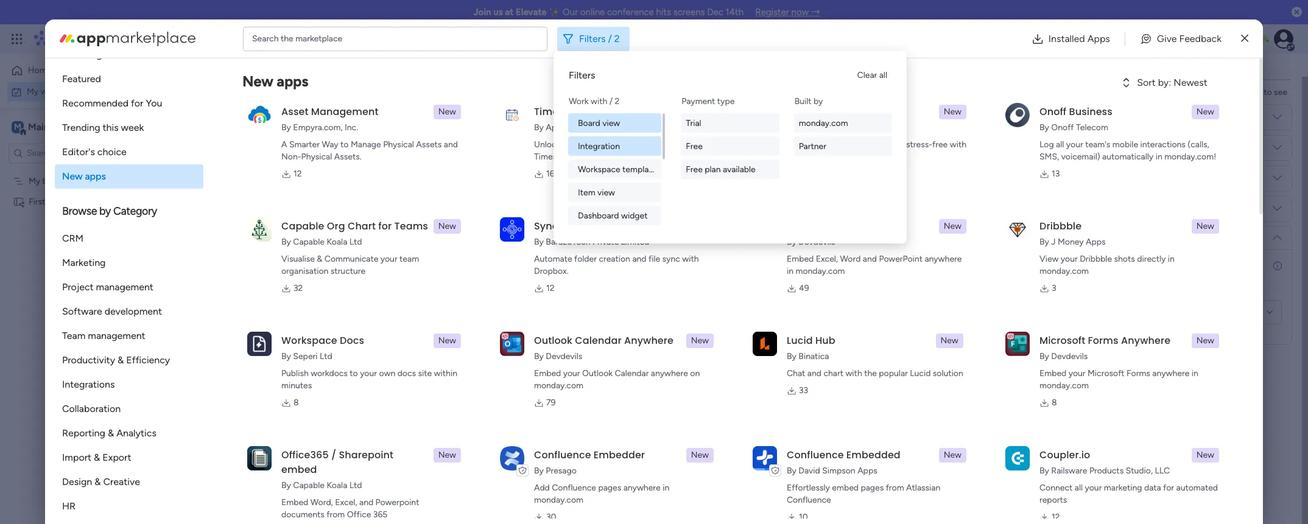 Task type: describe. For each thing, give the bounding box(es) containing it.
new for timerely
[[691, 107, 709, 117]]

/ for office365
[[331, 448, 336, 462]]

search image
[[280, 102, 289, 112]]

choose
[[1071, 87, 1101, 97]]

you'd
[[1226, 87, 1247, 97]]

koala for org
[[327, 237, 347, 247]]

board view
[[578, 118, 620, 128]]

0 horizontal spatial efficiency
[[126, 354, 170, 366]]

by for confluence embedder
[[534, 466, 544, 476]]

the for search
[[281, 33, 293, 44]]

0 vertical spatial capable
[[281, 219, 324, 233]]

directly
[[1137, 254, 1166, 264]]

0 horizontal spatial new apps
[[62, 171, 106, 182]]

/ up board view button
[[609, 96, 613, 107]]

calendar inside the embed your outlook calendar anywhere on monday.com
[[615, 368, 649, 379]]

with right chart
[[846, 368, 862, 379]]

your inside the make your gift exchange event stress-free with secret santa
[[809, 139, 826, 150]]

your inside connect all your marketing data for automated reports
[[1085, 483, 1102, 493]]

to inside "main content"
[[1264, 87, 1272, 97]]

timesheet
[[534, 152, 574, 162]]

sharepoint
[[339, 448, 393, 462]]

site
[[418, 368, 432, 379]]

v2 info image
[[1273, 260, 1282, 273]]

board inside button
[[578, 118, 600, 128]]

status for status
[[1162, 151, 1187, 162]]

team management
[[62, 330, 145, 342]]

docs
[[397, 368, 416, 379]]

group for group
[[906, 151, 930, 162]]

monday.com inside embed excel, word and powerpoint anywhere in monday.com
[[796, 266, 845, 276]]

should
[[1165, 261, 1190, 272]]

smarter
[[289, 139, 320, 150]]

trending this week
[[62, 122, 144, 133]]

/ down minutes
[[290, 393, 296, 408]]

chat
[[787, 368, 805, 379]]

apps marketplace image
[[60, 31, 195, 46]]

and inside automate folder creation and file sync with dropbox.
[[632, 254, 646, 264]]

workspace selection element
[[12, 120, 102, 136]]

& for creative
[[94, 476, 101, 488]]

overdue / 1 item
[[205, 152, 286, 167]]

register now →
[[755, 7, 820, 18]]

& for analytics
[[108, 428, 114, 439]]

dapulse x slim image
[[1241, 31, 1248, 46]]

0 up without a date / 0 items
[[244, 353, 249, 363]]

payment
[[682, 96, 715, 107]]

by devdevils up 49
[[787, 237, 835, 247]]

sort by: newest button
[[1102, 73, 1230, 93]]

home
[[28, 65, 51, 76]]

0 left organisation
[[270, 265, 276, 275]]

with inside automate folder creation and file sync with dropbox.
[[682, 254, 699, 264]]

new for secret santa
[[944, 107, 962, 117]]

your inside unlock efficiency with your ultimate timesheet solution
[[622, 139, 639, 150]]

365
[[373, 510, 388, 520]]

show?
[[1205, 261, 1230, 272]]

14th
[[726, 7, 744, 18]]

title
[[912, 178, 927, 187]]

type
[[717, 96, 735, 107]]

my for my work
[[27, 86, 39, 97]]

anywhere for microsoft forms anywhere
[[1121, 334, 1171, 348]]

solution
[[576, 152, 608, 162]]

in inside view your dribbble shots directly in monday.com
[[1168, 254, 1175, 264]]

by for timerely
[[534, 122, 544, 133]]

& for efficiency
[[118, 354, 124, 366]]

& for communicate
[[317, 254, 322, 264]]

free for free plan available
[[686, 164, 703, 174]]

apps inside button
[[1087, 33, 1110, 44]]

reports
[[1040, 495, 1067, 505]]

0 vertical spatial new apps
[[242, 72, 308, 90]]

with inside unlock efficiency with your ultimate timesheet solution
[[603, 139, 620, 150]]

32
[[294, 283, 303, 294]]

ltd for /
[[349, 480, 362, 491]]

status column
[[1079, 173, 1135, 184]]

home button
[[7, 61, 131, 80]]

unlock efficiency with your ultimate timesheet solution
[[534, 139, 673, 162]]

devdevils up 49
[[799, 237, 835, 247]]

2 inside popup button
[[614, 33, 620, 44]]

column for status column
[[1105, 173, 1135, 184]]

by devdevils for microsoft forms anywhere
[[1040, 351, 1088, 362]]

to inside publish workdocs to your own docs site within minutes
[[350, 368, 358, 379]]

1 horizontal spatial apps
[[277, 72, 308, 90]]

workspace image
[[12, 120, 24, 134]]

assets
[[416, 139, 442, 150]]

from inside embed word, excel, and powerpoint documents from office 365
[[327, 510, 345, 520]]

from inside the effortlessly embed pages from atlassian confluence
[[886, 483, 904, 493]]

your inside publish workdocs to your own docs site within minutes
[[360, 368, 377, 379]]

work for monday
[[98, 32, 120, 46]]

filters / 2
[[579, 33, 620, 44]]

my board
[[29, 176, 65, 186]]

confluence inside the effortlessly embed pages from atlassian confluence
[[787, 495, 831, 505]]

app logo image for workspace docs
[[247, 332, 272, 356]]

work with / 2
[[569, 96, 620, 107]]

see plans
[[213, 33, 250, 44]]

make
[[787, 139, 807, 150]]

syncpulse
[[534, 219, 584, 233]]

0 horizontal spatial work
[[215, 71, 264, 98]]

app logo image for secret santa
[[753, 103, 777, 127]]

empyra.com,
[[293, 122, 343, 133]]

0 horizontal spatial outlook
[[534, 334, 573, 348]]

by for coupler.io
[[1040, 466, 1049, 476]]

template
[[622, 164, 657, 174]]

0 vertical spatial santa
[[821, 105, 850, 119]]

see
[[1274, 87, 1287, 97]]

group for group title
[[887, 178, 910, 187]]

by for secret santa
[[787, 122, 797, 133]]

boards,
[[1117, 87, 1146, 97]]

1 vertical spatial ltd
[[320, 351, 332, 362]]

management for project management
[[96, 281, 153, 293]]

board view button
[[568, 113, 661, 133]]

technologies
[[578, 122, 628, 133]]

monday.com inside button
[[799, 118, 848, 128]]

software development
[[62, 306, 162, 317]]

file
[[649, 254, 660, 264]]

first inside "main content"
[[745, 177, 761, 188]]

app logo image for onoff business
[[1005, 103, 1030, 127]]

confluence up david
[[787, 448, 844, 462]]

and down binatica
[[807, 368, 821, 379]]

2 vertical spatial the
[[864, 368, 877, 379]]

0 vertical spatial for
[[131, 97, 143, 109]]

select product image
[[11, 33, 23, 45]]

search everything image
[[1205, 33, 1217, 45]]

by for browse
[[99, 205, 111, 218]]

embed inside embed excel, word and powerpoint anywhere in monday.com
[[787, 254, 814, 264]]

2 vertical spatial column
[[1133, 261, 1163, 272]]

by binatica
[[787, 351, 829, 362]]

by for dribbble
[[1040, 237, 1049, 247]]

1 secret from the top
[[787, 105, 818, 119]]

new for capable org chart for teams
[[438, 221, 456, 231]]

filters / 2 button
[[557, 26, 629, 51]]

new for asset management
[[438, 107, 456, 117]]

0 vertical spatial microsoft
[[1040, 334, 1085, 348]]

within
[[434, 368, 457, 379]]

0 inside without a date / 0 items
[[299, 396, 304, 407]]

anywhere inside the embed your outlook calendar anywhere on monday.com
[[651, 368, 688, 379]]

2 vertical spatial priority
[[1105, 261, 1131, 272]]

item for item 1
[[198, 177, 215, 187]]

marketing
[[62, 257, 106, 269]]

by for asset management
[[281, 122, 291, 133]]

/ for overdue
[[255, 152, 261, 167]]

outlook inside the embed your outlook calendar anywhere on monday.com
[[582, 368, 613, 379]]

devdevils for secret santa
[[799, 122, 835, 133]]

& for export
[[94, 452, 100, 463]]

by for capable org chart for teams
[[281, 237, 291, 247]]

free for free
[[686, 141, 703, 151]]

online
[[580, 7, 605, 18]]

teams
[[394, 219, 428, 233]]

embed inside the effortlessly embed pages from atlassian confluence
[[832, 483, 859, 493]]

by capable koala ltd for capable
[[281, 237, 362, 247]]

people
[[1198, 87, 1224, 97]]

embed for microsoft forms anywhere
[[1040, 368, 1067, 379]]

1 horizontal spatial work
[[569, 96, 589, 107]]

secret santa
[[787, 105, 850, 119]]

workspace template
[[578, 164, 657, 174]]

by railsware products studio, llc
[[1040, 466, 1170, 476]]

to inside a smarter way to manage physical assets and non-physical assets.
[[340, 139, 349, 150]]

1 vertical spatial lucid
[[910, 368, 931, 379]]

0 horizontal spatial apps
[[85, 171, 106, 182]]

1 image
[[1130, 25, 1141, 39]]

a
[[281, 139, 287, 150]]

status for status column
[[1079, 173, 1103, 184]]

in inside log all your team's mobile interactions (calls, sms, voicemail) automatically in monday.com!
[[1156, 152, 1162, 162]]

items up without a date / 0 items
[[251, 353, 273, 363]]

a
[[251, 393, 259, 408]]

with up the board view
[[591, 96, 607, 107]]

my work
[[27, 86, 59, 97]]

jacob simon image
[[1274, 29, 1294, 49]]

1 vertical spatial 2
[[615, 96, 620, 107]]

search the marketplace
[[252, 33, 342, 44]]

0 vertical spatial dribbble
[[1040, 219, 1082, 233]]

new for confluence embedded
[[944, 450, 962, 460]]

79
[[546, 398, 556, 408]]

embed for office365 / sharepoint embed
[[281, 498, 308, 508]]

choose the boards, columns and people you'd like to see
[[1071, 87, 1287, 97]]

confluence inside add confluence pages anywhere in monday.com
[[552, 483, 596, 493]]

embed word, excel, and powerpoint documents from office 365
[[281, 498, 419, 520]]

embed inside office365 / sharepoint embed
[[281, 463, 317, 477]]

development
[[105, 306, 162, 317]]

in inside add confluence pages anywhere in monday.com
[[663, 483, 669, 493]]

feedback
[[1179, 33, 1222, 44]]

date
[[1080, 151, 1098, 162]]

mobile
[[1113, 139, 1138, 150]]

dribbble inside view your dribbble shots directly in monday.com
[[1080, 254, 1112, 264]]

team
[[400, 254, 419, 264]]

asset
[[281, 105, 309, 119]]

your inside visualise & communicate your team organisation structure
[[380, 254, 397, 264]]

13
[[1052, 169, 1060, 179]]

0 vertical spatial calendar
[[575, 334, 622, 348]]

main content containing overdue /
[[161, 29, 1307, 524]]

1 vertical spatial onoff
[[1051, 122, 1074, 133]]

0 vertical spatial management
[[123, 32, 189, 46]]

anywhere inside add confluence pages anywhere in monday.com
[[623, 483, 661, 493]]

capable for office365
[[293, 480, 325, 491]]

board inside list box
[[47, 196, 70, 207]]

inbox image
[[1121, 33, 1133, 45]]

confluence embedded
[[787, 448, 901, 462]]

connect all your marketing data for automated reports
[[1040, 483, 1218, 505]]

by for microsoft forms anywhere
[[1040, 351, 1049, 362]]

30
[[546, 512, 556, 523]]

onoff business
[[1040, 105, 1113, 119]]

1 vertical spatial first board
[[29, 196, 70, 207]]

new for confluence embedder
[[691, 450, 709, 460]]

santa inside the make your gift exchange event stress-free with secret santa
[[814, 152, 836, 162]]

→
[[811, 7, 820, 18]]

log all your team's mobile interactions (calls, sms, voicemail) automatically in monday.com!
[[1040, 139, 1216, 162]]

search
[[252, 33, 279, 44]]

by devdevils for outlook calendar anywhere
[[534, 351, 582, 362]]

new for outlook calendar anywhere
[[691, 336, 709, 346]]

integration
[[578, 141, 620, 151]]

0 horizontal spatial physical
[[301, 152, 332, 162]]

data
[[1144, 483, 1161, 493]]

column for priority column
[[1108, 233, 1138, 244]]

clear
[[857, 70, 877, 80]]

workspace for workspace docs
[[281, 334, 337, 348]]

excel, inside embed excel, word and powerpoint anywhere in monday.com
[[816, 254, 838, 264]]

0 vertical spatial lucid
[[787, 334, 813, 348]]

sort
[[1137, 77, 1156, 88]]

money
[[1058, 237, 1084, 247]]

unlock
[[534, 139, 560, 150]]

confluence up presago
[[534, 448, 591, 462]]

new for onoff business
[[1197, 107, 1214, 117]]

app logo image for lucid hub
[[753, 332, 777, 356]]

editor's choice
[[62, 146, 127, 158]]

anywhere for outlook calendar anywhere
[[624, 334, 674, 348]]

crm
[[62, 233, 83, 244]]

anywhere inside embed your microsoft forms anywhere in monday.com
[[1152, 368, 1190, 379]]

by empyra.com, inc.
[[281, 122, 358, 133]]

your inside view your dribbble shots directly in monday.com
[[1061, 254, 1078, 264]]

item
[[269, 155, 286, 166]]



Task type: vqa. For each thing, say whether or not it's contained in the screenshot.
Automations IMAGE
no



Task type: locate. For each thing, give the bounding box(es) containing it.
the right search
[[281, 33, 293, 44]]

8 for microsoft forms anywhere
[[1052, 398, 1057, 408]]

monday.com button
[[794, 113, 892, 133]]

2 vertical spatial ltd
[[349, 480, 362, 491]]

in inside embed excel, word and powerpoint anywhere in monday.com
[[787, 266, 794, 276]]

2 vertical spatial capable
[[293, 480, 325, 491]]

8 for workspace docs
[[294, 398, 299, 408]]

all inside button
[[879, 70, 887, 80]]

free down the trial
[[686, 141, 703, 151]]

1 by capable koala ltd from the top
[[281, 237, 362, 247]]

syncpulse by baruzotech private limited
[[534, 219, 649, 247]]

my for my work
[[183, 71, 211, 98]]

/ right today
[[242, 217, 248, 233]]

/ inside office365 / sharepoint embed
[[331, 448, 336, 462]]

filters up work with / 2
[[569, 69, 595, 81]]

1 vertical spatial embed
[[832, 483, 859, 493]]

lucid up by binatica
[[787, 334, 813, 348]]

hr
[[62, 501, 76, 512]]

1 vertical spatial the
[[1103, 87, 1115, 97]]

priority for priority
[[1246, 151, 1273, 162]]

1 horizontal spatial efficiency
[[563, 139, 601, 150]]

for left "you"
[[131, 97, 143, 109]]

10
[[799, 512, 808, 523]]

app logo image for timerely
[[500, 103, 524, 127]]

view up integration button
[[602, 118, 620, 128]]

2 free from the top
[[686, 164, 703, 174]]

list box
[[0, 168, 155, 376]]

calendar
[[575, 334, 622, 348], [615, 368, 649, 379]]

1 vertical spatial group
[[887, 178, 910, 187]]

word
[[840, 254, 861, 264]]

0 vertical spatial efficiency
[[563, 139, 601, 150]]

telecom
[[1076, 122, 1108, 133]]

calendar down outlook calendar anywhere
[[615, 368, 649, 379]]

item inside button
[[578, 187, 595, 198]]

0 horizontal spatial forms
[[1088, 334, 1119, 348]]

1 vertical spatial to
[[340, 139, 349, 150]]

first board group
[[1079, 283, 1282, 325]]

0 vertical spatial 1
[[264, 155, 267, 166]]

0 horizontal spatial all
[[879, 70, 887, 80]]

1 horizontal spatial item
[[578, 187, 595, 198]]

work down home
[[41, 86, 59, 97]]

register now → link
[[755, 7, 820, 18]]

from
[[886, 483, 904, 493], [327, 510, 345, 520]]

visualise & communicate your team organisation structure
[[281, 254, 419, 276]]

view up the dashboard widget
[[597, 187, 615, 198]]

give feedback
[[1157, 33, 1222, 44]]

app logo image for capable org chart for teams
[[247, 217, 272, 242]]

help image
[[1231, 33, 1244, 45]]

capable left org
[[281, 219, 324, 233]]

1 inside overdue / 1 item
[[264, 155, 267, 166]]

1 vertical spatial workspace
[[281, 334, 337, 348]]

1 vertical spatial santa
[[814, 152, 836, 162]]

0 right today
[[251, 221, 256, 231]]

1 vertical spatial koala
[[327, 480, 347, 491]]

your inside embed your microsoft forms anywhere in monday.com
[[1069, 368, 1086, 379]]

built by
[[795, 96, 823, 107]]

1 horizontal spatial 1
[[264, 155, 267, 166]]

editor's
[[62, 146, 95, 158]]

& right design in the left bottom of the page
[[94, 476, 101, 488]]

new for workspace docs
[[438, 336, 456, 346]]

pages inside add confluence pages anywhere in monday.com
[[598, 483, 621, 493]]

done
[[341, 102, 360, 112]]

(calls,
[[1188, 139, 1209, 150]]

pages for embedded
[[861, 483, 884, 493]]

lucid right popular at the right of the page
[[910, 368, 931, 379]]

partner button
[[794, 136, 892, 156]]

1 horizontal spatial excel,
[[816, 254, 838, 264]]

0 vertical spatial from
[[886, 483, 904, 493]]

items right done
[[363, 102, 384, 112]]

0 vertical spatial 2
[[614, 33, 620, 44]]

dashboard
[[578, 210, 619, 221]]

1 vertical spatial secret
[[787, 152, 812, 162]]

all inside log all your team's mobile interactions (calls, sms, voicemail) automatically in monday.com!
[[1056, 139, 1064, 150]]

new for microsoft forms anywhere
[[1197, 336, 1214, 346]]

the left popular at the right of the page
[[864, 368, 877, 379]]

the left boards,
[[1103, 87, 1115, 97]]

by for workspace docs
[[281, 351, 291, 362]]

to right like
[[1264, 87, 1272, 97]]

overdue
[[205, 152, 252, 167]]

by inside syncpulse by baruzotech private limited
[[534, 237, 544, 247]]

and left file
[[632, 254, 646, 264]]

/ for today
[[242, 217, 248, 233]]

0 vertical spatial excel,
[[816, 254, 838, 264]]

presago
[[546, 466, 577, 476]]

0 items
[[270, 265, 299, 275], [244, 353, 273, 363]]

and right word
[[863, 254, 877, 264]]

2 koala from the top
[[327, 480, 347, 491]]

by presago
[[534, 466, 577, 476]]

microsoft inside embed your microsoft forms anywhere in monday.com
[[1088, 368, 1125, 379]]

and inside embed word, excel, and powerpoint documents from office 365
[[359, 498, 373, 508]]

workspace for workspace template
[[578, 164, 620, 174]]

first inside list box
[[29, 196, 45, 207]]

/ left item
[[255, 152, 261, 167]]

1 horizontal spatial first
[[745, 177, 761, 188]]

your down llp
[[622, 139, 639, 150]]

1 horizontal spatial forms
[[1127, 368, 1150, 379]]

all inside connect all your marketing data for automated reports
[[1075, 483, 1083, 493]]

1 horizontal spatial physical
[[383, 139, 414, 150]]

0 vertical spatial status
[[1162, 151, 1187, 162]]

0 vertical spatial outlook
[[534, 334, 573, 348]]

like
[[1249, 87, 1262, 97]]

2 by capable koala ltd from the top
[[281, 480, 362, 491]]

dashboard widget button
[[568, 206, 661, 225]]

with right sync on the right of page
[[682, 254, 699, 264]]

items inside without a date / 0 items
[[306, 396, 327, 407]]

by capable koala ltd for office365
[[281, 480, 362, 491]]

available
[[723, 164, 756, 174]]

by for lucid hub
[[787, 351, 797, 362]]

all right clear
[[879, 70, 887, 80]]

outlook calendar anywhere
[[534, 334, 674, 348]]

1 vertical spatial status
[[1079, 173, 1103, 184]]

new for lucid hub
[[941, 336, 958, 346]]

monday.com inside the embed your outlook calendar anywhere on monday.com
[[534, 381, 583, 391]]

0 vertical spatial workspace
[[578, 164, 620, 174]]

my for my board
[[29, 176, 40, 186]]

onoff down onoff business
[[1051, 122, 1074, 133]]

0 horizontal spatial status
[[1079, 173, 1103, 184]]

1 horizontal spatial status
[[1162, 151, 1187, 162]]

embed excel, word and powerpoint anywhere in monday.com
[[787, 254, 962, 276]]

/ for filters
[[608, 33, 612, 44]]

join
[[473, 7, 491, 18]]

status down date
[[1079, 173, 1103, 184]]

notifications image
[[1094, 33, 1107, 45]]

all for onoff business
[[1056, 139, 1064, 150]]

1 vertical spatial first
[[29, 196, 45, 207]]

0 horizontal spatial pages
[[598, 483, 621, 493]]

and inside "main content"
[[1182, 87, 1196, 97]]

None search field
[[180, 97, 294, 117]]

dribbble up the "j"
[[1040, 219, 1082, 233]]

& inside visualise & communicate your team organisation structure
[[317, 254, 322, 264]]

by right built
[[814, 96, 823, 107]]

creative
[[103, 476, 140, 488]]

your left gift in the top of the page
[[809, 139, 826, 150]]

ltd down workspace docs
[[320, 351, 332, 362]]

2 secret from the top
[[787, 152, 812, 162]]

my inside button
[[27, 86, 39, 97]]

sync
[[662, 254, 680, 264]]

new for office365 / sharepoint embed
[[438, 450, 456, 460]]

/ down join us at elevate ✨ our online conference hits screens dec 14th
[[608, 33, 612, 44]]

by devdevils down microsoft forms anywhere on the right bottom of page
[[1040, 351, 1088, 362]]

free inside free plan available button
[[686, 164, 703, 174]]

to right the workdocs on the left of page
[[350, 368, 358, 379]]

0 horizontal spatial embed
[[281, 463, 317, 477]]

in inside embed your microsoft forms anywhere in monday.com
[[1192, 368, 1198, 379]]

koala down org
[[327, 237, 347, 247]]

new for coupler.io
[[1197, 450, 1214, 460]]

0
[[251, 221, 256, 231], [270, 265, 276, 275], [244, 353, 249, 363], [299, 396, 304, 407]]

main content
[[161, 29, 1307, 524]]

1 horizontal spatial to
[[350, 368, 358, 379]]

devdevils down secret santa
[[799, 122, 835, 133]]

2 8 from the left
[[1052, 398, 1057, 408]]

anywhere inside embed excel, word and powerpoint anywhere in monday.com
[[925, 254, 962, 264]]

workspace up by seperi ltd
[[281, 334, 337, 348]]

and right assets
[[444, 139, 458, 150]]

by right "browse"
[[99, 205, 111, 218]]

0 vertical spatial first
[[745, 177, 761, 188]]

the for choose
[[1103, 87, 1115, 97]]

12 down dropbox.
[[546, 283, 555, 294]]

app logo image
[[247, 103, 272, 127], [500, 103, 524, 127], [753, 103, 777, 127], [1005, 103, 1030, 127], [247, 217, 272, 242], [500, 217, 524, 242], [1005, 217, 1030, 242], [247, 332, 272, 356], [500, 332, 524, 356], [753, 332, 777, 356], [1005, 332, 1030, 356], [247, 446, 272, 471], [500, 446, 524, 471], [753, 446, 777, 471], [1005, 446, 1030, 471]]

0 horizontal spatial work
[[41, 86, 59, 97]]

effortlessly
[[787, 483, 830, 493]]

2 vertical spatial to
[[350, 368, 358, 379]]

apps down the embedded
[[858, 466, 877, 476]]

by for onoff business
[[1040, 122, 1049, 133]]

your down by railsware products studio, llc
[[1085, 483, 1102, 493]]

2 horizontal spatial to
[[1264, 87, 1272, 97]]

to up "assets."
[[340, 139, 349, 150]]

0 vertical spatial embed
[[281, 463, 317, 477]]

new for dribbble
[[1197, 221, 1214, 231]]

forms inside embed your microsoft forms anywhere in monday.com
[[1127, 368, 1150, 379]]

ltd for org
[[349, 237, 362, 247]]

list box containing my board
[[0, 168, 155, 376]]

by onoff telecom
[[1040, 122, 1108, 133]]

management
[[311, 105, 379, 119]]

at
[[505, 7, 514, 18]]

2 pages from the left
[[861, 483, 884, 493]]

column left "should"
[[1133, 261, 1163, 272]]

12 down 'reports'
[[1052, 512, 1060, 523]]

1 horizontal spatial outlook
[[582, 368, 613, 379]]

koala for /
[[327, 480, 347, 491]]

shareable board image
[[13, 196, 24, 207]]

excel, inside embed word, excel, and powerpoint documents from office 365
[[335, 498, 357, 508]]

embed down the simpson
[[832, 483, 859, 493]]

j
[[1051, 237, 1056, 247]]

dribbble down priority column
[[1080, 254, 1112, 264]]

1 anywhere from the left
[[624, 334, 674, 348]]

monday.com inside add confluence pages anywhere in monday.com
[[534, 495, 583, 505]]

1 horizontal spatial anywhere
[[1121, 334, 1171, 348]]

0 vertical spatial by capable koala ltd
[[281, 237, 362, 247]]

apps down editor's choice
[[85, 171, 106, 182]]

1 left item
[[264, 155, 267, 166]]

0 vertical spatial to
[[1264, 87, 1272, 97]]

onoff up by onoff telecom
[[1040, 105, 1067, 119]]

1 vertical spatial apps
[[85, 171, 106, 182]]

group left title
[[887, 178, 910, 187]]

by apprely technologies llp
[[534, 122, 644, 133]]

installed apps button
[[1022, 26, 1120, 51]]

1 horizontal spatial from
[[886, 483, 904, 493]]

12
[[294, 169, 302, 179], [546, 283, 555, 294], [1052, 512, 1060, 523]]

1 vertical spatial from
[[327, 510, 345, 520]]

1 vertical spatial 0 items
[[244, 353, 273, 363]]

secret down make
[[787, 152, 812, 162]]

filters for filters / 2
[[579, 33, 606, 44]]

/ inside popup button
[[608, 33, 612, 44]]

all for coupler.io
[[1075, 483, 1083, 493]]

0 vertical spatial the
[[281, 33, 293, 44]]

non-
[[281, 152, 301, 162]]

view inside item view button
[[597, 187, 615, 198]]

by for built
[[814, 96, 823, 107]]

1 vertical spatial 12
[[546, 283, 555, 294]]

app logo image for asset management
[[247, 103, 272, 127]]

0 horizontal spatial the
[[281, 33, 293, 44]]

item up dashboard
[[578, 187, 595, 198]]

and inside embed excel, word and powerpoint anywhere in monday.com
[[863, 254, 877, 264]]

0 horizontal spatial excel,
[[335, 498, 357, 508]]

apps for dribbble
[[1086, 237, 1106, 247]]

gift
[[828, 139, 842, 150]]

free
[[932, 139, 948, 150]]

powerpoint
[[376, 498, 419, 508]]

new apps down editor's at top
[[62, 171, 106, 182]]

1 vertical spatial column
[[1108, 233, 1138, 244]]

first down available
[[745, 177, 761, 188]]

by devdevils for secret santa
[[787, 122, 835, 133]]

2 horizontal spatial all
[[1075, 483, 1083, 493]]

2 horizontal spatial for
[[1163, 483, 1174, 493]]

free left "plan"
[[686, 164, 703, 174]]

embed inside embed your microsoft forms anywhere in monday.com
[[1040, 368, 1067, 379]]

2 down join us at elevate ✨ our online conference hits screens dec 14th
[[614, 33, 620, 44]]

view for item view
[[597, 187, 615, 198]]

we
[[1192, 261, 1203, 272]]

your inside the embed your outlook calendar anywhere on monday.com
[[563, 368, 580, 379]]

by for confluence embedded
[[787, 466, 797, 476]]

apps up which
[[1086, 237, 1106, 247]]

1 vertical spatial dribbble
[[1080, 254, 1112, 264]]

0 horizontal spatial 1
[[217, 177, 221, 187]]

by for outlook calendar anywhere
[[534, 351, 544, 362]]

confluence
[[534, 448, 591, 462], [787, 448, 844, 462], [552, 483, 596, 493], [787, 495, 831, 505]]

0 vertical spatial column
[[1105, 173, 1135, 184]]

embed your microsoft forms anywhere in monday.com
[[1040, 368, 1198, 391]]

secret inside the make your gift exchange event stress-free with secret santa
[[787, 152, 812, 162]]

0 horizontal spatial from
[[327, 510, 345, 520]]

0 inside today / 0 items
[[251, 221, 256, 231]]

ultimate
[[641, 139, 673, 150]]

pages for embedder
[[598, 483, 621, 493]]

item down overdue
[[198, 177, 215, 187]]

/ right "office365"
[[331, 448, 336, 462]]

apps image
[[1175, 33, 1187, 45]]

monday.com!
[[1165, 152, 1216, 162]]

item for item view
[[578, 187, 595, 198]]

capable for capable
[[293, 237, 325, 247]]

new apps
[[242, 72, 308, 90], [62, 171, 106, 182]]

1 vertical spatial capable
[[293, 237, 325, 247]]

1 horizontal spatial the
[[864, 368, 877, 379]]

for right chart
[[378, 219, 392, 233]]

column up shots at the right
[[1108, 233, 1138, 244]]

1 free from the top
[[686, 141, 703, 151]]

Search in workspace field
[[26, 146, 102, 160]]

status down interactions
[[1162, 151, 1187, 162]]

visualise
[[281, 254, 315, 264]]

group down stress-
[[906, 151, 930, 162]]

1 koala from the top
[[327, 237, 347, 247]]

view inside board view button
[[602, 118, 620, 128]]

confluence down effortlessly
[[787, 495, 831, 505]]

anywhere up embed your microsoft forms anywhere in monday.com
[[1121, 334, 1171, 348]]

project management
[[62, 281, 153, 293]]

physical down smarter
[[301, 152, 332, 162]]

1 vertical spatial outlook
[[582, 368, 613, 379]]

first right shareable board icon
[[29, 196, 45, 207]]

studio,
[[1126, 466, 1153, 476]]

your inside log all your team's mobile interactions (calls, sms, voicemail) automatically in monday.com!
[[1066, 139, 1083, 150]]

0 horizontal spatial by
[[99, 205, 111, 218]]

which priority column should we show?
[[1079, 261, 1230, 272]]

1 horizontal spatial first board
[[745, 177, 786, 188]]

reporting
[[62, 428, 105, 439]]

0 vertical spatial all
[[879, 70, 887, 80]]

monday.com inside embed your microsoft forms anywhere in monday.com
[[1040, 381, 1089, 391]]

by seperi ltd
[[281, 351, 332, 362]]

1 horizontal spatial microsoft
[[1088, 368, 1125, 379]]

app logo image for dribbble
[[1005, 217, 1030, 242]]

work up by apprely technologies llp
[[569, 96, 589, 107]]

0 vertical spatial filters
[[579, 33, 606, 44]]

workspace inside button
[[578, 164, 620, 174]]

2 horizontal spatial 12
[[1052, 512, 1060, 523]]

app logo image for coupler.io
[[1005, 446, 1030, 471]]

hide
[[321, 102, 339, 112]]

clear all button
[[852, 66, 892, 85]]

secret up make
[[787, 105, 818, 119]]

free plan available button
[[681, 160, 779, 179]]

choice
[[97, 146, 127, 158]]

1 horizontal spatial by
[[814, 96, 823, 107]]

1 horizontal spatial for
[[378, 219, 392, 233]]

give
[[1157, 33, 1177, 44]]

1 vertical spatial new apps
[[62, 171, 106, 182]]

Filter dashboard by text search field
[[180, 97, 294, 117]]

0 vertical spatial priority
[[1246, 151, 1273, 162]]

pages inside the effortlessly embed pages from atlassian confluence
[[861, 483, 884, 493]]

1 pages from the left
[[598, 483, 621, 493]]

0 vertical spatial secret
[[787, 105, 818, 119]]

filters down the online
[[579, 33, 606, 44]]

monday
[[54, 32, 96, 46]]

embed inside the embed your outlook calendar anywhere on monday.com
[[534, 368, 561, 379]]

marketing
[[1104, 483, 1142, 493]]

own
[[379, 368, 395, 379]]

0 vertical spatial group
[[906, 151, 930, 162]]

koala
[[327, 237, 347, 247], [327, 480, 347, 491]]

0 down minutes
[[299, 396, 304, 407]]

column down automatically
[[1105, 173, 1135, 184]]

by for office365 / sharepoint embed
[[281, 480, 291, 491]]

8 down minutes
[[294, 398, 299, 408]]

excel, up office
[[335, 498, 357, 508]]

register
[[755, 7, 789, 18]]

1 vertical spatial microsoft
[[1088, 368, 1125, 379]]

with down technologies
[[603, 139, 620, 150]]

1 8 from the left
[[294, 398, 299, 408]]

app logo image for microsoft forms anywhere
[[1005, 332, 1030, 356]]

devdevils for outlook calendar anywhere
[[546, 351, 582, 362]]

with inside the make your gift exchange event stress-free with secret santa
[[950, 139, 966, 150]]

efficiency up solution
[[563, 139, 601, 150]]

forms
[[1088, 334, 1119, 348], [1127, 368, 1150, 379]]

filters for filters
[[569, 69, 595, 81]]

embed inside embed word, excel, and powerpoint documents from office 365
[[281, 498, 308, 508]]

and inside a smarter way to manage physical assets and non-physical assets.
[[444, 139, 458, 150]]

0 vertical spatial onoff
[[1040, 105, 1067, 119]]

0 vertical spatial work
[[98, 32, 120, 46]]

1 vertical spatial filters
[[569, 69, 595, 81]]

for inside connect all your marketing data for automated reports
[[1163, 483, 1174, 493]]

work for my
[[41, 86, 59, 97]]

8 up coupler.io
[[1052, 398, 1057, 408]]

&
[[317, 254, 322, 264], [118, 354, 124, 366], [108, 428, 114, 439], [94, 452, 100, 463], [94, 476, 101, 488]]

confluence down presago
[[552, 483, 596, 493]]

software
[[62, 306, 102, 317]]

embedded
[[846, 448, 901, 462]]

work down plans
[[215, 71, 264, 98]]

group title
[[887, 178, 927, 187]]

1 down overdue
[[217, 177, 221, 187]]

2 vertical spatial management
[[88, 330, 145, 342]]

0 vertical spatial ltd
[[349, 237, 362, 247]]

app logo image for office365 / sharepoint embed
[[247, 446, 272, 471]]

your left team
[[380, 254, 397, 264]]

0 horizontal spatial microsoft
[[1040, 334, 1085, 348]]

today / 0 items
[[205, 217, 280, 233]]

seperi
[[293, 351, 318, 362]]

browse by category
[[62, 205, 157, 218]]

free inside 'free' button
[[686, 141, 703, 151]]

analytics
[[116, 428, 156, 439]]

items inside today / 0 items
[[259, 221, 280, 231]]

devdevils for microsoft forms anywhere
[[1051, 351, 1088, 362]]

pages
[[598, 483, 621, 493], [861, 483, 884, 493]]

2 up board view button
[[615, 96, 620, 107]]

atlassian
[[906, 483, 940, 493]]

items down minutes
[[306, 396, 327, 407]]

management for team management
[[88, 330, 145, 342]]

your down microsoft forms anywhere on the right bottom of page
[[1069, 368, 1086, 379]]

item view button
[[568, 183, 661, 202]]

see plans button
[[197, 30, 255, 48]]

automated
[[1176, 483, 1218, 493]]

0 horizontal spatial lucid
[[787, 334, 813, 348]]

date
[[262, 393, 287, 408]]

filters inside popup button
[[579, 33, 606, 44]]

work inside my work button
[[41, 86, 59, 97]]

embed for outlook calendar anywhere
[[534, 368, 561, 379]]

1 vertical spatial view
[[597, 187, 615, 198]]

12 for coupler.io
[[1052, 512, 1060, 523]]

and up office
[[359, 498, 373, 508]]

sort by: newest
[[1137, 77, 1208, 88]]

0 vertical spatial 0 items
[[270, 265, 299, 275]]

items down visualise
[[278, 265, 299, 275]]

0 vertical spatial first board
[[745, 177, 786, 188]]

capable up visualise
[[293, 237, 325, 247]]

0 horizontal spatial 12
[[294, 169, 302, 179]]

priority for priority column
[[1079, 233, 1106, 244]]

1 vertical spatial physical
[[301, 152, 332, 162]]

inc.
[[345, 122, 358, 133]]

your left own
[[360, 368, 377, 379]]

option
[[0, 170, 155, 172]]

0 vertical spatial by
[[814, 96, 823, 107]]

monday.com inside view your dribbble shots directly in monday.com
[[1040, 266, 1089, 276]]

& up organisation
[[317, 254, 322, 264]]

workdocs
[[311, 368, 348, 379]]

efficiency inside unlock efficiency with your ultimate timesheet solution
[[563, 139, 601, 150]]

12 for asset management
[[294, 169, 302, 179]]

devdevils down outlook calendar anywhere
[[546, 351, 582, 362]]

monday.com up 79
[[534, 381, 583, 391]]

efficiency down team management
[[126, 354, 170, 366]]

add
[[534, 483, 550, 493]]

2 vertical spatial for
[[1163, 483, 1174, 493]]

0 vertical spatial forms
[[1088, 334, 1119, 348]]

santa down gift in the top of the page
[[814, 152, 836, 162]]

hits
[[656, 7, 671, 18]]

microsoft
[[1040, 334, 1085, 348], [1088, 368, 1125, 379]]

by devdevils down secret santa
[[787, 122, 835, 133]]

apps for confluence embedded
[[858, 466, 877, 476]]

workspace down solution
[[578, 164, 620, 174]]

david
[[799, 466, 820, 476]]

invite members image
[[1148, 33, 1160, 45]]

ltd up embed word, excel, and powerpoint documents from office 365
[[349, 480, 362, 491]]

2 anywhere from the left
[[1121, 334, 1171, 348]]

1 horizontal spatial work
[[98, 32, 120, 46]]



